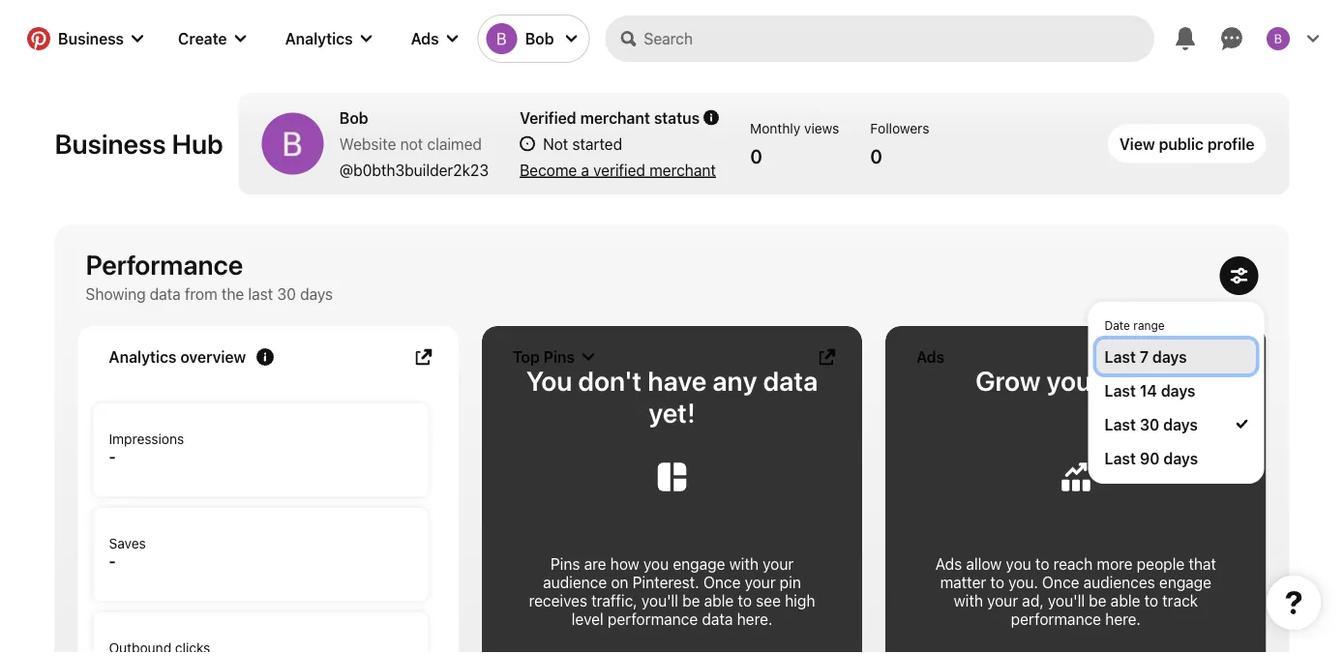 Task type: describe. For each thing, give the bounding box(es) containing it.
last for last 7 days
[[1105, 348, 1137, 366]]

with inside pins are how you engage with your audience on pinterest. once your pin receives traffic, you'll be able to see high level performance data here.
[[730, 555, 759, 573]]

0 vertical spatial merchant
[[581, 108, 651, 127]]

overview
[[181, 348, 246, 366]]

audiences
[[1084, 573, 1156, 592]]

followers 0
[[871, 121, 930, 167]]

days for last 14 days
[[1162, 382, 1196, 400]]

ads button
[[396, 15, 474, 62]]

you don't have any data yet!
[[527, 365, 818, 429]]

create button
[[163, 15, 262, 62]]

bob button
[[479, 15, 589, 62]]

view public profile link
[[1109, 124, 1267, 163]]

receives
[[529, 592, 588, 610]]

public
[[1160, 135, 1204, 153]]

monthly
[[751, 121, 801, 137]]

engage inside ads allow you to reach more people that matter to you. once audiences engage with your ad, you'll be able to track performance here.
[[1160, 573, 1212, 592]]

create
[[178, 30, 227, 48]]

claimed
[[427, 135, 482, 153]]

are
[[584, 555, 607, 573]]

to left you.
[[991, 573, 1005, 592]]

high
[[785, 592, 816, 610]]

more
[[1097, 555, 1133, 573]]

0 inside monthly views 0
[[751, 144, 763, 167]]

website not claimed link
[[340, 135, 489, 153]]

your up see
[[763, 555, 794, 573]]

verified
[[594, 161, 646, 179]]

you inside pins are how you engage with your audience on pinterest. once your pin receives traffic, you'll be able to see high level performance data here.
[[644, 555, 669, 573]]

not
[[400, 135, 423, 153]]

date
[[1105, 319, 1131, 332]]

data inside you don't have any data yet!
[[763, 365, 818, 397]]

performance for don't
[[608, 610, 698, 628]]

0 vertical spatial reach
[[1108, 365, 1177, 397]]

people
[[1137, 555, 1185, 573]]

once inside ads allow you to reach more people that matter to you. once audiences engage with your ad, you'll be able to track performance here.
[[1043, 573, 1080, 592]]

matter
[[941, 573, 987, 592]]

any
[[713, 365, 758, 397]]

become a verified merchant button
[[520, 161, 720, 179]]

to inside pins are how you engage with your audience on pinterest. once your pin receives traffic, you'll be able to see high level performance data here.
[[738, 592, 752, 610]]

bob for bob website not claimed @ b0bth3builder2k23
[[340, 108, 369, 127]]

ads inside ads allow you to reach more people that matter to you. once audiences engage with your ad, you'll be able to track performance here.
[[936, 555, 963, 573]]

hub
[[172, 128, 223, 160]]

analytics button
[[270, 15, 388, 62]]

account switcher arrow icon image
[[566, 33, 578, 45]]

ads inside dropdown button
[[411, 30, 439, 48]]

grow
[[976, 365, 1042, 397]]

view public profile
[[1120, 135, 1255, 153]]

business button
[[15, 15, 155, 62]]

view
[[1120, 135, 1156, 153]]

on
[[611, 573, 629, 592]]

selected item image
[[1237, 419, 1249, 430]]

analytics for analytics overview
[[109, 348, 177, 366]]

you
[[527, 365, 573, 397]]

badge for merchants to show they can start the process of becoming a verified merchant on pinterest image
[[520, 136, 536, 152]]

performance for your
[[1012, 610, 1102, 628]]

0 horizontal spatial bob image
[[262, 113, 324, 175]]

not
[[543, 135, 569, 153]]

30 inside performance showing data from the last 30 days
[[277, 285, 296, 303]]

become
[[520, 161, 577, 179]]

track
[[1163, 592, 1199, 610]]

bob website not claimed @ b0bth3builder2k23
[[340, 108, 489, 179]]

not started
[[543, 135, 623, 153]]

business hub
[[55, 128, 223, 160]]

grow your reach
[[976, 365, 1177, 397]]

that
[[1189, 555, 1217, 573]]

pin
[[780, 573, 802, 592]]

here. inside ads allow you to reach more people that matter to you. once audiences engage with your ad, you'll be able to track performance here.
[[1106, 610, 1142, 628]]

bob for bob
[[525, 30, 554, 48]]

have
[[648, 365, 707, 397]]

0 inside the 'followers 0'
[[871, 144, 883, 167]]

last for last 14 days
[[1105, 382, 1137, 400]]

b0bth3builder2k23
[[354, 161, 489, 179]]

able inside ads allow you to reach more people that matter to you. once audiences engage with your ad, you'll be able to track performance here.
[[1111, 592, 1141, 610]]

@
[[340, 161, 354, 179]]

last for last 90 days
[[1105, 449, 1137, 468]]

views
[[805, 121, 840, 137]]

saves
[[109, 536, 146, 552]]

pinterest.
[[633, 573, 700, 592]]

2 horizontal spatial bob image
[[1267, 27, 1291, 50]]

with inside ads allow you to reach more people that matter to you. once audiences engage with your ad, you'll be able to track performance here.
[[954, 592, 984, 610]]

impressions
[[109, 431, 184, 447]]

90
[[1140, 449, 1161, 468]]

your inside ads allow you to reach more people that matter to you. once audiences engage with your ad, you'll be able to track performance here.
[[988, 592, 1019, 610]]



Task type: vqa. For each thing, say whether or not it's contained in the screenshot.
4th Last from the bottom
yes



Task type: locate. For each thing, give the bounding box(es) containing it.
1 horizontal spatial able
[[1111, 592, 1141, 610]]

verified merchant status
[[520, 108, 700, 127]]

data down performance
[[150, 285, 181, 303]]

analytics for analytics
[[285, 30, 353, 48]]

0 horizontal spatial be
[[683, 592, 701, 610]]

1 able from the left
[[705, 592, 734, 610]]

last 30 days
[[1105, 415, 1199, 434]]

1 horizontal spatial engage
[[1160, 573, 1212, 592]]

you'll
[[642, 592, 679, 610], [1049, 592, 1086, 610]]

0 vertical spatial ads
[[411, 30, 439, 48]]

you.
[[1009, 573, 1039, 592]]

once left see
[[704, 573, 741, 592]]

merchant up started
[[581, 108, 651, 127]]

business left business badge dropdown menu button image
[[58, 30, 124, 48]]

2 be from the left
[[1090, 592, 1107, 610]]

1 horizontal spatial reach
[[1108, 365, 1177, 397]]

level
[[572, 610, 604, 628]]

data right any
[[763, 365, 818, 397]]

0 horizontal spatial reach
[[1054, 555, 1093, 573]]

1 horizontal spatial 30
[[1140, 415, 1160, 434]]

you'll inside ads allow you to reach more people that matter to you. once audiences engage with your ad, you'll be able to track performance here.
[[1049, 592, 1086, 610]]

become a verified merchant
[[520, 161, 716, 179]]

days right last
[[300, 285, 333, 303]]

monthly views 0
[[751, 121, 840, 167]]

able down 'more'
[[1111, 592, 1141, 610]]

website
[[340, 135, 396, 153]]

1 last from the top
[[1105, 348, 1137, 366]]

1 horizontal spatial here.
[[1106, 610, 1142, 628]]

2 horizontal spatial data
[[763, 365, 818, 397]]

0 horizontal spatial engage
[[673, 555, 726, 573]]

1 horizontal spatial you
[[1007, 555, 1032, 573]]

able left see
[[705, 592, 734, 610]]

2 vertical spatial ads
[[936, 555, 963, 573]]

0 horizontal spatial analytics
[[109, 348, 177, 366]]

you'll right ad, on the right
[[1049, 592, 1086, 610]]

days inside menu item
[[1153, 348, 1188, 366]]

showing
[[86, 285, 146, 303]]

days for last 90 days
[[1164, 449, 1199, 468]]

business badge dropdown menu button image
[[132, 33, 143, 45]]

1 0 from the left
[[751, 144, 763, 167]]

30 inside date range element
[[1140, 415, 1160, 434]]

1 vertical spatial analytics
[[109, 348, 177, 366]]

1 here. from the left
[[737, 610, 773, 628]]

1 be from the left
[[683, 592, 701, 610]]

3 last from the top
[[1105, 415, 1137, 434]]

you
[[644, 555, 669, 573], [1007, 555, 1032, 573]]

1 performance from the left
[[608, 610, 698, 628]]

0 vertical spatial bob
[[525, 30, 554, 48]]

data inside performance showing data from the last 30 days
[[150, 285, 181, 303]]

last for last 30 days
[[1105, 415, 1137, 434]]

be inside pins are how you engage with your audience on pinterest. once your pin receives traffic, you'll be able to see high level performance data here.
[[683, 592, 701, 610]]

1 vertical spatial 30
[[1140, 415, 1160, 434]]

0 vertical spatial 30
[[277, 285, 296, 303]]

0 horizontal spatial 0
[[751, 144, 763, 167]]

you'll inside pins are how you engage with your audience on pinterest. once your pin receives traffic, you'll be able to see high level performance data here.
[[642, 592, 679, 610]]

pins are how you engage with your audience on pinterest. once your pin receives traffic, you'll be able to see high level performance data here.
[[529, 555, 816, 628]]

to
[[1036, 555, 1050, 573], [991, 573, 1005, 592], [738, 592, 752, 610], [1145, 592, 1159, 610]]

performance down pinterest.
[[608, 610, 698, 628]]

0 horizontal spatial performance
[[608, 610, 698, 628]]

business inside button
[[58, 30, 124, 48]]

data left see
[[702, 610, 733, 628]]

status
[[654, 108, 700, 127]]

ads
[[411, 30, 439, 48], [917, 348, 945, 366], [936, 555, 963, 573]]

performance inside pins are how you engage with your audience on pinterest. once your pin receives traffic, you'll be able to see high level performance data here.
[[608, 610, 698, 628]]

be right on
[[683, 592, 701, 610]]

Search text field
[[644, 15, 1155, 62]]

30 up 90
[[1140, 415, 1160, 434]]

last 7 days
[[1105, 348, 1188, 366]]

analytics
[[285, 30, 353, 48], [109, 348, 177, 366]]

days for last 30 days
[[1164, 415, 1199, 434]]

2 0 from the left
[[871, 144, 883, 167]]

data inside pins are how you engage with your audience on pinterest. once your pin receives traffic, you'll be able to see high level performance data here.
[[702, 610, 733, 628]]

bob image
[[487, 23, 518, 54], [1267, 27, 1291, 50], [262, 113, 324, 175]]

your left ad, on the right
[[988, 592, 1019, 610]]

days right 7
[[1153, 348, 1188, 366]]

1 horizontal spatial you'll
[[1049, 592, 1086, 610]]

bob inside button
[[525, 30, 554, 48]]

last inside menu item
[[1105, 348, 1137, 366]]

able inside pins are how you engage with your audience on pinterest. once your pin receives traffic, you'll be able to see high level performance data here.
[[705, 592, 734, 610]]

4 last from the top
[[1105, 449, 1137, 468]]

bob up website
[[340, 108, 369, 127]]

engage
[[673, 555, 726, 573], [1160, 573, 1212, 592]]

allow
[[967, 555, 1002, 573]]

1 vertical spatial merchant
[[650, 161, 716, 179]]

bob left account switcher arrow icon
[[525, 30, 554, 48]]

1 horizontal spatial be
[[1090, 592, 1107, 610]]

your right the "grow"
[[1047, 365, 1102, 397]]

1 - from the top
[[109, 447, 116, 466]]

performance showing data from the last 30 days
[[86, 249, 333, 303]]

bob image inside button
[[487, 23, 518, 54]]

days inside performance showing data from the last 30 days
[[300, 285, 333, 303]]

once
[[704, 573, 741, 592], [1043, 573, 1080, 592]]

0
[[751, 144, 763, 167], [871, 144, 883, 167]]

you'll right on
[[642, 592, 679, 610]]

2 vertical spatial data
[[702, 610, 733, 628]]

1 horizontal spatial bob image
[[487, 23, 518, 54]]

business for business
[[58, 30, 124, 48]]

here. inside pins are how you engage with your audience on pinterest. once your pin receives traffic, you'll be able to see high level performance data here.
[[737, 610, 773, 628]]

search icon image
[[621, 31, 637, 46]]

30 right last
[[277, 285, 296, 303]]

you right how
[[644, 555, 669, 573]]

2 you from the left
[[1007, 555, 1032, 573]]

last 7 days menu item
[[1098, 340, 1256, 374]]

merchant
[[581, 108, 651, 127], [650, 161, 716, 179]]

last 90 days
[[1105, 449, 1199, 468]]

with down allow
[[954, 592, 984, 610]]

business left hub
[[55, 128, 166, 160]]

analytics inside 'analytics' dropdown button
[[285, 30, 353, 48]]

to up ad, on the right
[[1036, 555, 1050, 573]]

0 down the followers
[[871, 144, 883, 167]]

2 able from the left
[[1111, 592, 1141, 610]]

1 vertical spatial with
[[954, 592, 984, 610]]

verified
[[520, 108, 577, 127]]

your left pin on the right
[[745, 573, 776, 592]]

days up last 90 days
[[1164, 415, 1199, 434]]

1 horizontal spatial with
[[954, 592, 984, 610]]

followers
[[871, 121, 930, 137]]

pinterest image
[[27, 27, 50, 50]]

1 once from the left
[[704, 573, 741, 592]]

0 vertical spatial with
[[730, 555, 759, 573]]

engage right audiences
[[1160, 573, 1212, 592]]

a
[[581, 161, 590, 179]]

days for last 7 days
[[1153, 348, 1188, 366]]

ads left allow
[[936, 555, 963, 573]]

performance
[[86, 249, 243, 281]]

once inside pins are how you engage with your audience on pinterest. once your pin receives traffic, you'll be able to see high level performance data here.
[[704, 573, 741, 592]]

started
[[573, 135, 623, 153]]

you right allow
[[1007, 555, 1032, 573]]

ads left the "grow"
[[917, 348, 945, 366]]

yet!
[[649, 397, 696, 429]]

1 horizontal spatial analytics
[[285, 30, 353, 48]]

primary navigation header navigation
[[12, 4, 1333, 74]]

see
[[756, 592, 781, 610]]

days right 14 at the right
[[1162, 382, 1196, 400]]

here.
[[737, 610, 773, 628], [1106, 610, 1142, 628]]

1 vertical spatial bob
[[340, 108, 369, 127]]

merchant down status
[[650, 161, 716, 179]]

traffic,
[[592, 592, 638, 610]]

0 horizontal spatial here.
[[737, 610, 773, 628]]

with up see
[[730, 555, 759, 573]]

2 once from the left
[[1043, 573, 1080, 592]]

analytics overview
[[109, 348, 246, 366]]

1 horizontal spatial performance
[[1012, 610, 1102, 628]]

how
[[611, 555, 640, 573]]

bob
[[525, 30, 554, 48], [340, 108, 369, 127]]

0 horizontal spatial able
[[705, 592, 734, 610]]

0 down monthly
[[751, 144, 763, 167]]

0 horizontal spatial data
[[150, 285, 181, 303]]

last left 7
[[1105, 348, 1137, 366]]

impressions - saves -
[[109, 431, 184, 570]]

engage inside pins are how you engage with your audience on pinterest. once your pin receives traffic, you'll be able to see high level performance data here.
[[673, 555, 726, 573]]

profile
[[1208, 135, 1255, 153]]

date range element
[[1098, 311, 1256, 475]]

0 vertical spatial -
[[109, 447, 116, 466]]

engage right how
[[673, 555, 726, 573]]

0 vertical spatial data
[[150, 285, 181, 303]]

1 vertical spatial ads
[[917, 348, 945, 366]]

0 horizontal spatial once
[[704, 573, 741, 592]]

2 you'll from the left
[[1049, 592, 1086, 610]]

performance
[[608, 610, 698, 628], [1012, 610, 1102, 628]]

with
[[730, 555, 759, 573], [954, 592, 984, 610]]

1 horizontal spatial once
[[1043, 573, 1080, 592]]

be
[[683, 592, 701, 610], [1090, 592, 1107, 610]]

performance inside ads allow you to reach more people that matter to you. once audiences engage with your ad, you'll be able to track performance here.
[[1012, 610, 1102, 628]]

-
[[109, 447, 116, 466], [109, 552, 116, 570]]

ads right 'analytics' dropdown button on the top of the page
[[411, 30, 439, 48]]

0 horizontal spatial you'll
[[642, 592, 679, 610]]

be down 'more'
[[1090, 592, 1107, 610]]

once right you.
[[1043, 573, 1080, 592]]

1 vertical spatial reach
[[1054, 555, 1093, 573]]

range
[[1134, 319, 1166, 332]]

audience
[[543, 573, 607, 592]]

days right 90
[[1164, 449, 1199, 468]]

0 horizontal spatial with
[[730, 555, 759, 573]]

the
[[222, 285, 244, 303]]

2 - from the top
[[109, 552, 116, 570]]

30
[[277, 285, 296, 303], [1140, 415, 1160, 434]]

days
[[300, 285, 333, 303], [1153, 348, 1188, 366], [1162, 382, 1196, 400], [1164, 415, 1199, 434], [1164, 449, 1199, 468]]

1 horizontal spatial 0
[[871, 144, 883, 167]]

here. left high
[[737, 610, 773, 628]]

2 performance from the left
[[1012, 610, 1102, 628]]

1 vertical spatial business
[[55, 128, 166, 160]]

7
[[1140, 348, 1149, 366]]

1 horizontal spatial data
[[702, 610, 733, 628]]

2 here. from the left
[[1106, 610, 1142, 628]]

to left see
[[738, 592, 752, 610]]

able
[[705, 592, 734, 610], [1111, 592, 1141, 610]]

ad,
[[1023, 592, 1045, 610]]

data
[[150, 285, 181, 303], [763, 365, 818, 397], [702, 610, 733, 628]]

join the verified merchant program to get a verified badge to display on your profile. element
[[704, 110, 720, 125]]

last
[[1105, 348, 1137, 366], [1105, 382, 1137, 400], [1105, 415, 1137, 434], [1105, 449, 1137, 468]]

0 vertical spatial business
[[58, 30, 124, 48]]

date range
[[1105, 319, 1166, 332]]

2 last from the top
[[1105, 382, 1137, 400]]

1 you from the left
[[644, 555, 669, 573]]

1 you'll from the left
[[642, 592, 679, 610]]

pins
[[551, 555, 580, 573]]

business
[[58, 30, 124, 48], [55, 128, 166, 160]]

0 horizontal spatial bob
[[340, 108, 369, 127]]

1 vertical spatial -
[[109, 552, 116, 570]]

ads allow you to reach more people that matter to you. once audiences engage with your ad, you'll be able to track performance here.
[[936, 555, 1217, 628]]

your
[[1047, 365, 1102, 397], [763, 555, 794, 573], [745, 573, 776, 592], [988, 592, 1019, 610]]

1 horizontal spatial bob
[[525, 30, 554, 48]]

last left 90
[[1105, 449, 1137, 468]]

reach inside ads allow you to reach more people that matter to you. once audiences engage with your ad, you'll be able to track performance here.
[[1054, 555, 1093, 573]]

you inside ads allow you to reach more people that matter to you. once audiences engage with your ad, you'll be able to track performance here.
[[1007, 555, 1032, 573]]

0 horizontal spatial you
[[644, 555, 669, 573]]

0 horizontal spatial 30
[[277, 285, 296, 303]]

performance down you.
[[1012, 610, 1102, 628]]

information about the merchant's verification status image
[[704, 110, 720, 125]]

last 14 days
[[1105, 382, 1196, 400]]

be inside ads allow you to reach more people that matter to you. once audiences engage with your ad, you'll be able to track performance here.
[[1090, 592, 1107, 610]]

here. down audiences
[[1106, 610, 1142, 628]]

last
[[248, 285, 273, 303]]

0 vertical spatial analytics
[[285, 30, 353, 48]]

from
[[185, 285, 218, 303]]

last left 14 at the right
[[1105, 382, 1137, 400]]

bob inside bob website not claimed @ b0bth3builder2k23
[[340, 108, 369, 127]]

don't
[[578, 365, 642, 397]]

to left track
[[1145, 592, 1159, 610]]

14
[[1140, 382, 1158, 400]]

1 vertical spatial data
[[763, 365, 818, 397]]

last down the 'last 14 days'
[[1105, 415, 1137, 434]]

business for business hub
[[55, 128, 166, 160]]



